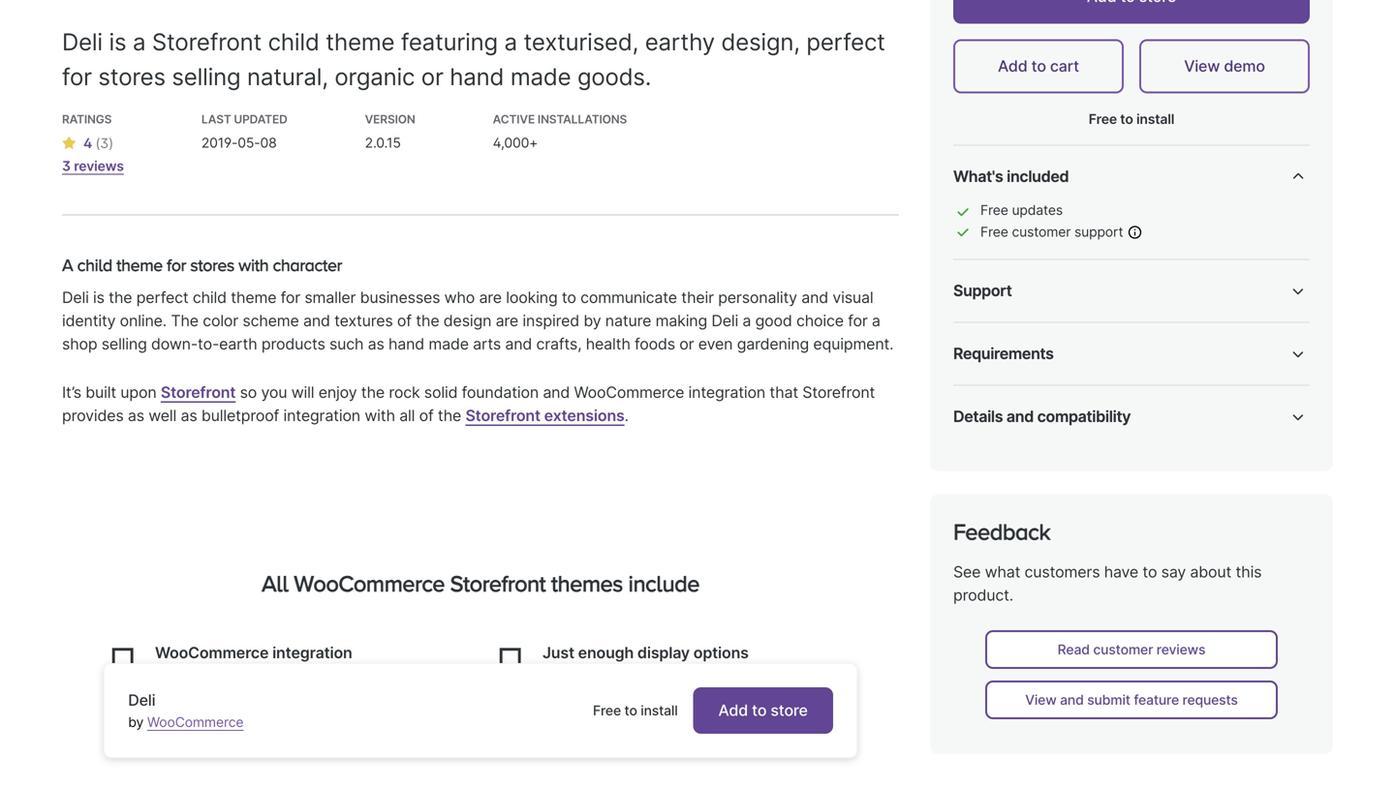 Task type: describe. For each thing, give the bounding box(es) containing it.
free down 'what's'
[[981, 202, 1009, 219]]

customer for read
[[1094, 642, 1154, 658]]

hand inside 'deli is the perfect child theme for smaller businesses who are looking to communicate their personality and visual identity online. the color scheme and textures of the design are inspired by nature making deli a good choice for a shop selling down-to-earth products such as hand made arts and crafts, health foods or even gardening equipment.'
[[389, 335, 425, 354]]

chevron up image for included
[[1287, 165, 1310, 189]]

selling inside 'deli is the perfect child theme for smaller businesses who are looking to communicate their personality and visual identity online. the color scheme and textures of the design are inspired by nature making deli a good choice for a shop selling down-to-earth products such as hand made arts and crafts, health foods or even gardening equipment.'
[[101, 335, 147, 354]]

woocommerce inside deli by woocommerce
[[147, 715, 244, 731]]

goods.
[[578, 63, 651, 91]]

countries
[[954, 582, 1017, 598]]

visual
[[833, 289, 874, 307]]

even
[[699, 335, 733, 354]]

smaller
[[305, 289, 356, 307]]

child for for
[[193, 289, 227, 307]]

1 vertical spatial 2019-
[[1089, 492, 1126, 509]]

add for add to cart
[[998, 57, 1028, 76]]

updated
[[234, 112, 287, 126]]

personality
[[718, 289, 798, 307]]

1 vertical spatial are
[[496, 312, 519, 331]]

deli by woocommerce
[[128, 692, 244, 731]]

several
[[222, 691, 273, 710]]

free right time.
[[593, 703, 621, 720]]

1 horizontal spatial in
[[821, 668, 834, 686]]

is for deli is a storefront child theme featuring a texturised, earthy design, perfect for stores selling natural, organic or hand made goods.
[[109, 28, 126, 56]]

1 horizontal spatial as
[[181, 407, 197, 426]]

installed
[[1096, 400, 1148, 416]]

support
[[954, 282, 1012, 301]]

1 vertical spatial install
[[641, 703, 678, 720]]

support
[[1075, 224, 1124, 240]]

hand inside deli is a storefront child theme featuring a texturised, earthy design, perfect for stores selling natural, organic or hand made goods.
[[450, 63, 504, 91]]

version history link
[[1176, 492, 1273, 509]]

deli inside deli by woocommerce
[[128, 692, 155, 710]]

by inside 'deli is the perfect child theme for smaller businesses who are looking to communicate their personality and visual identity online. the color scheme and textures of the design are inspired by nature making deli a good choice for a shop selling down-to-earth products such as hand made arts and crafts, health foods or even gardening equipment.'
[[584, 312, 601, 331]]

update
[[984, 492, 1029, 509]]

read
[[1058, 642, 1090, 658]]

featuring
[[401, 28, 498, 56]]

worldwide
[[1107, 582, 1176, 598]]

integration down "even"
[[689, 383, 766, 402]]

real-
[[787, 691, 820, 710]]

free updates
[[981, 202, 1063, 219]]

add to store link
[[693, 688, 833, 735]]

demo
[[1224, 57, 1266, 76]]

requests
[[1183, 692, 1238, 709]]

your inside deli is a storefront child theme so requires storefront also be installed on your site.
[[1171, 400, 1199, 416]]

for up the on the top of page
[[167, 255, 186, 275]]

provides
[[62, 407, 124, 426]]

crafts,
[[536, 335, 582, 354]]

looking
[[506, 289, 558, 307]]

deli for deli is the perfect child theme for smaller businesses who are looking to communicate their personality and visual identity online. the color scheme and textures of the design are inspired by nature making deli a good choice for a shop selling down-to-earth products such as hand made arts and crafts, health foods or even gardening equipment.
[[62, 289, 89, 307]]

made inside deli is a storefront child theme featuring a texturised, earthy design, perfect for stores selling natural, organic or hand made goods.
[[511, 63, 571, 91]]

1 vertical spatial reviews
[[1157, 642, 1206, 658]]

be
[[1077, 400, 1093, 416]]

version for version 2.0.15
[[365, 112, 415, 126]]

0 horizontal spatial 3
[[62, 158, 71, 175]]

so you will enjoy the rock solid foundation and woocommerce integration that storefront provides as well as bulletproof integration with all of the
[[62, 383, 875, 426]]

1 vertical spatial store
[[771, 702, 808, 721]]

all woocommerce storefront themes include
[[262, 571, 700, 597]]

3 reviews
[[62, 158, 124, 175]]

for up scheme
[[281, 289, 300, 307]]

free down add to cart link
[[1089, 111, 1117, 128]]

2 chevron up image from the top
[[1287, 280, 1310, 303]]

bulletproof
[[155, 668, 233, 686]]

view and submit feature requests link
[[986, 681, 1278, 720]]

with for theme
[[239, 255, 269, 275]]

see
[[649, 691, 674, 710]]

and inside so you will enjoy the rock solid foundation and woocommerce integration that storefront provides as well as bulletproof integration with all of the
[[543, 383, 570, 402]]

stores inside deli is a storefront child theme featuring a texturised, earthy design, perfect for stores selling natural, organic or hand made goods.
[[98, 63, 166, 91]]

identity
[[62, 312, 116, 331]]

0 vertical spatial install
[[1137, 111, 1175, 128]]

storefront extensions link
[[466, 407, 625, 426]]

details and compatibility
[[954, 408, 1131, 427]]

integration up several
[[238, 668, 315, 686]]

so inside deli is a storefront child theme so requires storefront also be installed on your site.
[[1176, 380, 1191, 396]]

details
[[954, 408, 1003, 427]]

updates
[[1012, 202, 1063, 219]]

and down display
[[664, 668, 691, 686]]

deli is the perfect child theme for smaller businesses who are looking to communicate their personality and visual identity online. the color scheme and textures of the design are inspired by nature making deli a good choice for a shop selling down-to-earth products such as hand made arts and crafts, health foods or even gardening equipment.
[[62, 289, 894, 354]]

the left rock
[[361, 383, 385, 402]]

4
[[83, 135, 92, 152]]

and down smaller
[[303, 312, 330, 331]]

and down see privacy policy
[[1007, 408, 1034, 427]]

1 vertical spatial stores
[[190, 255, 234, 275]]

what
[[985, 563, 1021, 582]]

about
[[1191, 563, 1232, 582]]

design
[[444, 312, 492, 331]]

privacy
[[981, 384, 1028, 401]]

color
[[203, 312, 239, 331]]

to-
[[198, 335, 219, 354]]

0 horizontal spatial in
[[770, 691, 782, 710]]

down-
[[151, 335, 198, 354]]

with for integration
[[319, 668, 349, 686]]

you
[[261, 383, 287, 402]]

storefront inside deli is a storefront child theme featuring a texturised, earthy design, perfect for stores selling natural, organic or hand made goods.
[[152, 28, 262, 56]]

feedback
[[954, 520, 1051, 545]]

scheme
[[243, 312, 299, 331]]

tweaks
[[715, 691, 766, 710]]

view for view and submit feature requests
[[1026, 692, 1057, 709]]

for up equipment.
[[848, 312, 868, 331]]

site.
[[1203, 400, 1229, 416]]

and left 'submit'
[[1060, 692, 1084, 709]]

product.
[[954, 586, 1014, 605]]

0 horizontal spatial as
[[128, 407, 144, 426]]

last for last update
[[954, 492, 981, 509]]

storefront link
[[161, 383, 236, 402]]

what's included
[[954, 167, 1069, 186]]

see for see privacy policy
[[954, 384, 978, 401]]

or inside deli is a storefront child theme featuring a texturised, earthy design, perfect for stores selling natural, organic or hand made goods.
[[421, 63, 444, 91]]

free customer support
[[981, 224, 1124, 240]]

0 vertical spatial free to install
[[1089, 111, 1175, 128]]

their
[[682, 289, 714, 307]]

deli is a storefront child theme so requires storefront also be installed on your site.
[[981, 380, 1245, 416]]

1 vertical spatial 08
[[1148, 492, 1164, 509]]

inspired
[[523, 312, 580, 331]]

store inside just enough display options change the look and feel of your store in a few clicks and see your tweaks in real- time.
[[781, 668, 817, 686]]

2.0.15 inside version 2.0.15
[[365, 135, 401, 151]]

earth
[[219, 335, 257, 354]]

with inside so you will enjoy the rock solid foundation and woocommerce integration that storefront provides as well as bulletproof integration with all of the
[[365, 407, 395, 426]]

view demo
[[1185, 57, 1266, 76]]

ratings
[[62, 112, 112, 126]]

good
[[756, 312, 792, 331]]

read customer reviews
[[1058, 642, 1206, 658]]

category
[[954, 528, 1013, 544]]

view and submit feature requests
[[1026, 692, 1238, 709]]

add to cart
[[998, 57, 1080, 76]]

design,
[[722, 28, 800, 56]]

woocommerce link
[[147, 715, 244, 731]]

.
[[625, 407, 629, 426]]

character
[[273, 255, 342, 275]]

customer for free
[[1012, 224, 1071, 240]]

version for version history
[[1176, 492, 1225, 509]]

the
[[171, 312, 199, 331]]

display
[[638, 644, 690, 663]]

choice
[[797, 312, 844, 331]]

foods
[[635, 335, 675, 354]]

and inside woocommerce integration bulletproof integration with woocommerce core and several woocommerce extensions.
[[191, 691, 218, 710]]

change
[[543, 668, 598, 686]]

rock
[[389, 383, 420, 402]]

3 reviews link
[[62, 157, 124, 176]]



Task type: locate. For each thing, give the bounding box(es) containing it.
1 horizontal spatial version
[[954, 457, 1002, 474]]

the up online.
[[109, 289, 132, 307]]

0 vertical spatial 2.0.15
[[365, 135, 401, 151]]

woocommerce integration bulletproof integration with woocommerce core and several woocommerce extensions.
[[155, 644, 464, 733]]

theme up scheme
[[231, 289, 277, 307]]

add
[[998, 57, 1028, 76], [719, 702, 748, 721]]

1 horizontal spatial with
[[319, 668, 349, 686]]

so left requires
[[1176, 380, 1191, 396]]

1 chevron up image from the top
[[1287, 165, 1310, 189]]

2 horizontal spatial is
[[1008, 380, 1018, 396]]

2 vertical spatial with
[[319, 668, 349, 686]]

install down 'view demo' button on the top of the page
[[1137, 111, 1175, 128]]

view for view demo
[[1185, 57, 1220, 76]]

and up storefront extensions .
[[543, 383, 570, 402]]

your down "feel"
[[679, 691, 710, 710]]

child inside deli is a storefront child theme featuring a texturised, earthy design, perfect for stores selling natural, organic or hand made goods.
[[268, 28, 320, 56]]

0 horizontal spatial 2.0.15
[[365, 135, 401, 151]]

1 horizontal spatial customer
[[1094, 642, 1154, 658]]

hand down featuring
[[450, 63, 504, 91]]

version for version
[[954, 457, 1002, 474]]

add for add to store
[[719, 702, 748, 721]]

1 vertical spatial with
[[365, 407, 395, 426]]

0 vertical spatial 2019-
[[201, 135, 238, 151]]

nature
[[606, 312, 652, 331]]

1 vertical spatial hand
[[389, 335, 425, 354]]

0 horizontal spatial free to install
[[593, 703, 678, 720]]

made down the design
[[429, 335, 469, 354]]

by left woocommerce link
[[128, 715, 144, 731]]

a inside just enough display options change the look and feel of your store in a few clicks and see your tweaks in real- time.
[[838, 668, 847, 686]]

deli inside deli is a storefront child theme featuring a texturised, earthy design, perfect for stores selling natural, organic or hand made goods.
[[62, 28, 103, 56]]

who
[[445, 289, 475, 307]]

install down 'look' on the left
[[641, 703, 678, 720]]

1 vertical spatial customer
[[1094, 642, 1154, 658]]

woocommerce inside so you will enjoy the rock solid foundation and woocommerce integration that storefront provides as well as bulletproof integration with all of the
[[574, 383, 684, 402]]

theme up on
[[1133, 380, 1173, 396]]

well
[[149, 407, 177, 426]]

a
[[133, 28, 146, 56], [504, 28, 517, 56], [743, 312, 751, 331], [872, 312, 881, 331], [1021, 380, 1029, 396], [838, 668, 847, 686]]

05- inside last updated 2019-05-08
[[238, 135, 260, 151]]

version 2.0.15
[[365, 112, 415, 151]]

0 vertical spatial reviews
[[74, 158, 124, 175]]

read customer reviews link
[[986, 631, 1278, 669]]

theme right a child
[[116, 255, 163, 275]]

say
[[1162, 563, 1186, 582]]

2 horizontal spatial with
[[365, 407, 395, 426]]

as down storefront link
[[181, 407, 197, 426]]

customer
[[1012, 224, 1071, 240], [1094, 642, 1154, 658]]

deli up ratings
[[62, 28, 103, 56]]

it's
[[62, 383, 81, 402]]

and up choice
[[802, 289, 829, 307]]

the inside just enough display options change the look and feel of your store in a few clicks and see your tweaks in real- time.
[[603, 668, 626, 686]]

0 horizontal spatial reviews
[[74, 158, 124, 175]]

2 horizontal spatial child
[[1100, 380, 1129, 396]]

deli down bulletproof
[[128, 692, 155, 710]]

2.0.15 up the 2019-05-08
[[1089, 457, 1125, 474]]

0 horizontal spatial by
[[128, 715, 144, 731]]

1 vertical spatial selling
[[101, 335, 147, 354]]

or
[[421, 63, 444, 91], [680, 335, 694, 354]]

0 vertical spatial is
[[109, 28, 126, 56]]

for inside deli is a storefront child theme featuring a texturised, earthy design, perfect for stores selling natural, organic or hand made goods.
[[62, 63, 92, 91]]

last updated 2019-05-08
[[201, 112, 287, 151]]

this
[[1236, 563, 1262, 582]]

add left cart
[[998, 57, 1028, 76]]

also
[[1048, 400, 1073, 416]]

selling inside deli is a storefront child theme featuring a texturised, earthy design, perfect for stores selling natural, organic or hand made goods.
[[172, 63, 241, 91]]

reviews down 4 ( 3 )
[[74, 158, 124, 175]]

1 horizontal spatial selling
[[172, 63, 241, 91]]

themes
[[551, 571, 623, 597]]

2 see from the top
[[954, 563, 981, 582]]

0 horizontal spatial your
[[679, 691, 710, 710]]

1 horizontal spatial 3
[[100, 135, 109, 152]]

storefront extensions .
[[466, 407, 629, 426]]

the down businesses
[[416, 312, 439, 331]]

1 vertical spatial by
[[128, 715, 144, 731]]

is for deli is a storefront child theme so requires storefront also be installed on your site.
[[1008, 380, 1018, 396]]

extensions.
[[155, 714, 237, 733]]

storefront inside so you will enjoy the rock solid foundation and woocommerce integration that storefront provides as well as bulletproof integration with all of the
[[803, 383, 875, 402]]

08 down updated
[[260, 135, 277, 151]]

2 horizontal spatial of
[[726, 668, 741, 686]]

free down free updates at right top
[[981, 224, 1009, 240]]

so inside so you will enjoy the rock solid foundation and woocommerce integration that storefront provides as well as bulletproof integration with all of the
[[240, 383, 257, 402]]

child inside deli is a storefront child theme so requires storefront also be installed on your site.
[[1100, 380, 1129, 396]]

see up countries
[[954, 563, 981, 582]]

2 vertical spatial your
[[679, 691, 710, 710]]

or inside 'deli is the perfect child theme for smaller businesses who are looking to communicate their personality and visual identity online. the color scheme and textures of the design are inspired by nature making deli a good choice for a shop selling down-to-earth products such as hand made arts and crafts, health foods or even gardening equipment.'
[[680, 335, 694, 354]]

is up identity
[[93, 289, 105, 307]]

0 horizontal spatial stores
[[98, 63, 166, 91]]

store up real- at the right bottom of the page
[[781, 668, 817, 686]]

child up installed
[[1100, 380, 1129, 396]]

2 horizontal spatial as
[[368, 335, 384, 354]]

1 vertical spatial free to install
[[593, 703, 678, 720]]

0 horizontal spatial 2019-
[[201, 135, 238, 151]]

deli inside deli is a storefront child theme so requires storefront also be installed on your site.
[[981, 380, 1004, 396]]

4,000+
[[493, 135, 538, 151]]

perfect up online.
[[136, 289, 189, 307]]

2 vertical spatial version
[[1176, 492, 1225, 509]]

in up the add to store link
[[821, 668, 834, 686]]

0 vertical spatial view
[[1185, 57, 1220, 76]]

a child
[[62, 255, 112, 275]]

1 horizontal spatial install
[[1137, 111, 1175, 128]]

of inside just enough display options change the look and feel of your store in a few clicks and see your tweaks in real- time.
[[726, 668, 741, 686]]

in
[[821, 668, 834, 686], [770, 691, 782, 710]]

as inside 'deli is the perfect child theme for smaller businesses who are looking to communicate their personality and visual identity online. the color scheme and textures of the design are inspired by nature making deli a good choice for a shop selling down-to-earth products such as hand made arts and crafts, health foods or even gardening equipment.'
[[368, 335, 384, 354]]

include
[[628, 571, 700, 597]]

stores up ratings
[[98, 63, 166, 91]]

1 vertical spatial child
[[193, 289, 227, 307]]

perfect inside deli is a storefront child theme featuring a texturised, earthy design, perfect for stores selling natural, organic or hand made goods.
[[807, 28, 886, 56]]

look
[[630, 668, 660, 686]]

(
[[95, 135, 100, 152]]

1 horizontal spatial is
[[109, 28, 126, 56]]

in left real- at the right bottom of the page
[[770, 691, 782, 710]]

arts
[[473, 335, 501, 354]]

version history
[[1176, 492, 1273, 509]]

integration down all
[[272, 644, 352, 663]]

1 horizontal spatial free to install
[[1089, 111, 1175, 128]]

0 horizontal spatial so
[[240, 383, 257, 402]]

is inside 'deli is the perfect child theme for smaller businesses who are looking to communicate their personality and visual identity online. the color scheme and textures of the design are inspired by nature making deli a good choice for a shop selling down-to-earth products such as hand made arts and crafts, health foods or even gardening equipment.'
[[93, 289, 105, 307]]

theme up organic
[[326, 28, 395, 56]]

2 horizontal spatial version
[[1176, 492, 1225, 509]]

0 vertical spatial are
[[479, 289, 502, 307]]

health
[[586, 335, 631, 354]]

of inside so you will enjoy the rock solid foundation and woocommerce integration that storefront provides as well as bulletproof integration with all of the
[[419, 407, 434, 426]]

child for featuring
[[268, 28, 320, 56]]

2.0.15
[[365, 135, 401, 151], [1089, 457, 1125, 474]]

child inside 'deli is the perfect child theme for smaller businesses who are looking to communicate their personality and visual identity online. the color scheme and textures of the design are inspired by nature making deli a good choice for a shop selling down-to-earth products such as hand made arts and crafts, health foods or even gardening equipment.'
[[193, 289, 227, 307]]

1 vertical spatial see
[[954, 563, 981, 582]]

1 horizontal spatial view
[[1185, 57, 1220, 76]]

perfect inside 'deli is the perfect child theme for smaller businesses who are looking to communicate their personality and visual identity online. the color scheme and textures of the design are inspired by nature making deli a good choice for a shop selling down-to-earth products such as hand made arts and crafts, health foods or even gardening equipment.'
[[136, 289, 189, 307]]

bulletproof
[[201, 407, 279, 426]]

is inside deli is a storefront child theme featuring a texturised, earthy design, perfect for stores selling natural, organic or hand made goods.
[[109, 28, 126, 56]]

or down making
[[680, 335, 694, 354]]

see inside see what customers have to say about this product.
[[954, 563, 981, 582]]

all
[[399, 407, 415, 426]]

theme inside 'deli is the perfect child theme for smaller businesses who are looking to communicate their personality and visual identity online. the color scheme and textures of the design are inspired by nature making deli a good choice for a shop selling down-to-earth products such as hand made arts and crafts, health foods or even gardening equipment.'
[[231, 289, 277, 307]]

so up bulletproof
[[240, 383, 257, 402]]

by up health
[[584, 312, 601, 331]]

last for last updated 2019-05-08
[[201, 112, 231, 126]]

deli is a storefront child theme featuring a texturised, earthy design, perfect for stores selling natural, organic or hand made goods.
[[62, 28, 886, 91]]

1 horizontal spatial last
[[954, 492, 981, 509]]

1 horizontal spatial so
[[1176, 380, 1191, 396]]

your up tweaks
[[745, 668, 776, 686]]

are right who
[[479, 289, 502, 307]]

1 horizontal spatial 05-
[[1126, 492, 1148, 509]]

last left updated
[[201, 112, 231, 126]]

2 horizontal spatial your
[[1171, 400, 1199, 416]]

2 vertical spatial is
[[1008, 380, 1018, 396]]

1 see from the top
[[954, 384, 978, 401]]

0 horizontal spatial customer
[[1012, 224, 1071, 240]]

of up tweaks
[[726, 668, 741, 686]]

1 horizontal spatial your
[[745, 668, 776, 686]]

0 horizontal spatial 05-
[[238, 135, 260, 151]]

08 left 'version history'
[[1148, 492, 1164, 509]]

see privacy policy link
[[954, 384, 1070, 401]]

made inside 'deli is the perfect child theme for smaller businesses who are looking to communicate their personality and visual identity online. the color scheme and textures of the design are inspired by nature making deli a good choice for a shop selling down-to-earth products such as hand made arts and crafts, health foods or even gardening equipment.'
[[429, 335, 469, 354]]

1 vertical spatial made
[[429, 335, 469, 354]]

is inside deli is a storefront child theme so requires storefront also be installed on your site.
[[1008, 380, 1018, 396]]

0 vertical spatial store
[[781, 668, 817, 686]]

and right arts
[[505, 335, 532, 354]]

08 inside last updated 2019-05-08
[[260, 135, 277, 151]]

0 vertical spatial add
[[998, 57, 1028, 76]]

1 vertical spatial last
[[954, 492, 981, 509]]

your right on
[[1171, 400, 1199, 416]]

theme for storefront
[[1133, 380, 1173, 396]]

as down 'textures'
[[368, 335, 384, 354]]

theme for texturised,
[[326, 28, 395, 56]]

is up ratings
[[109, 28, 126, 56]]

see up details
[[954, 384, 978, 401]]

chevron up image for and
[[1287, 406, 1310, 429]]

1 horizontal spatial 2019-
[[1089, 492, 1126, 509]]

version up last update
[[954, 457, 1002, 474]]

2019- inside last updated 2019-05-08
[[201, 135, 238, 151]]

the down solid on the left of the page
[[438, 407, 461, 426]]

and
[[802, 289, 829, 307], [303, 312, 330, 331], [505, 335, 532, 354], [543, 383, 570, 402], [1007, 408, 1034, 427], [664, 668, 691, 686], [191, 691, 218, 710], [618, 691, 645, 710], [1060, 692, 1084, 709]]

1 vertical spatial 3
[[62, 158, 71, 175]]

child up natural, on the left
[[268, 28, 320, 56]]

installations
[[538, 112, 627, 126]]

organic
[[335, 63, 415, 91]]

making
[[656, 312, 708, 331]]

active installations 4,000+
[[493, 112, 627, 151]]

version left history
[[1176, 492, 1225, 509]]

4 ( 3 )
[[83, 135, 113, 152]]

options
[[694, 644, 749, 663]]

is down requirements
[[1008, 380, 1018, 396]]

see what customers have to say about this product.
[[954, 563, 1262, 605]]

1 horizontal spatial by
[[584, 312, 601, 331]]

2 vertical spatial of
[[726, 668, 741, 686]]

and down 'look' on the left
[[618, 691, 645, 710]]

0 vertical spatial last
[[201, 112, 231, 126]]

0 horizontal spatial 08
[[260, 135, 277, 151]]

the
[[109, 289, 132, 307], [416, 312, 439, 331], [361, 383, 385, 402], [438, 407, 461, 426], [603, 668, 626, 686]]

chevron up image
[[1287, 343, 1310, 366]]

version down organic
[[365, 112, 415, 126]]

core
[[155, 691, 187, 710]]

selling up last updated 2019-05-08
[[172, 63, 241, 91]]

1 vertical spatial 2.0.15
[[1089, 457, 1125, 474]]

version
[[365, 112, 415, 126], [954, 457, 1002, 474], [1176, 492, 1225, 509]]

2 vertical spatial chevron up image
[[1287, 406, 1310, 429]]

0 horizontal spatial add
[[719, 702, 748, 721]]

0 vertical spatial of
[[397, 312, 412, 331]]

a inside deli is a storefront child theme so requires storefront also be installed on your site.
[[1021, 380, 1029, 396]]

0 vertical spatial child
[[268, 28, 320, 56]]

deli for deli is a storefront child theme so requires storefront also be installed on your site.
[[981, 380, 1004, 396]]

add down "feel"
[[719, 702, 748, 721]]

1 horizontal spatial 2.0.15
[[1089, 457, 1125, 474]]

deli up details
[[981, 380, 1004, 396]]

0 horizontal spatial install
[[641, 703, 678, 720]]

gardening
[[737, 335, 809, 354]]

perfect
[[807, 28, 886, 56], [136, 289, 189, 307]]

1 horizontal spatial of
[[419, 407, 434, 426]]

customer down updates
[[1012, 224, 1071, 240]]

05- up have
[[1126, 492, 1148, 509]]

customer right "read"
[[1094, 642, 1154, 658]]

built
[[85, 383, 116, 402]]

deli for deli is a storefront child theme featuring a texturised, earthy design, perfect for stores selling natural, organic or hand made goods.
[[62, 28, 103, 56]]

compatibility
[[1038, 408, 1131, 427]]

view demo button
[[1140, 39, 1310, 94]]

0 vertical spatial 05-
[[238, 135, 260, 151]]

feature
[[1134, 692, 1180, 709]]

0 vertical spatial made
[[511, 63, 571, 91]]

1 vertical spatial 05-
[[1126, 492, 1148, 509]]

have
[[1105, 563, 1139, 582]]

0 vertical spatial perfect
[[807, 28, 886, 56]]

requires
[[1195, 380, 1245, 396]]

0 vertical spatial stores
[[98, 63, 166, 91]]

customers
[[1025, 563, 1100, 582]]

1 vertical spatial your
[[745, 668, 776, 686]]

1 vertical spatial perfect
[[136, 289, 189, 307]]

0 vertical spatial hand
[[450, 63, 504, 91]]

0 horizontal spatial of
[[397, 312, 412, 331]]

0 horizontal spatial view
[[1026, 692, 1057, 709]]

online.
[[120, 312, 167, 331]]

for
[[62, 63, 92, 91], [167, 255, 186, 275], [281, 289, 300, 307], [848, 312, 868, 331]]

05- down updated
[[238, 135, 260, 151]]

child for so
[[1100, 380, 1129, 396]]

theme for businesses
[[231, 289, 277, 307]]

view left demo on the right top
[[1185, 57, 1220, 76]]

or down featuring
[[421, 63, 444, 91]]

of right all
[[419, 407, 434, 426]]

2019- down updated
[[201, 135, 238, 151]]

store right tweaks
[[771, 702, 808, 721]]

of down businesses
[[397, 312, 412, 331]]

1 horizontal spatial perfect
[[807, 28, 886, 56]]

add to store
[[719, 702, 808, 721]]

to inside 'deli is the perfect child theme for smaller businesses who are looking to communicate their personality and visual identity online. the color scheme and textures of the design are inspired by nature making deli a good choice for a shop selling down-to-earth products such as hand made arts and crafts, health foods or even gardening equipment.'
[[562, 289, 576, 307]]

are up arts
[[496, 312, 519, 331]]

view left 'submit'
[[1026, 692, 1057, 709]]

last inside last updated 2019-05-08
[[201, 112, 231, 126]]

natural,
[[247, 63, 328, 91]]

see for see what customers have to say about this product.
[[954, 563, 981, 582]]

integration down enjoy
[[283, 407, 361, 426]]

deli
[[62, 28, 103, 56], [62, 289, 89, 307], [712, 312, 739, 331], [981, 380, 1004, 396], [128, 692, 155, 710]]

so
[[1176, 380, 1191, 396], [240, 383, 257, 402]]

0 vertical spatial see
[[954, 384, 978, 401]]

earthy
[[645, 28, 715, 56]]

0 vertical spatial selling
[[172, 63, 241, 91]]

enough
[[578, 644, 634, 663]]

0 vertical spatial 3
[[100, 135, 109, 152]]

theme inside deli is a storefront child theme so requires storefront also be installed on your site.
[[1133, 380, 1173, 396]]

3 chevron up image from the top
[[1287, 406, 1310, 429]]

of inside 'deli is the perfect child theme for smaller businesses who are looking to communicate their personality and visual identity online. the color scheme and textures of the design are inspired by nature making deli a good choice for a shop selling down-to-earth products such as hand made arts and crafts, health foods or even gardening equipment.'
[[397, 312, 412, 331]]

0 horizontal spatial version
[[365, 112, 415, 126]]

view inside button
[[1185, 57, 1220, 76]]

0 horizontal spatial child
[[193, 289, 227, 307]]

2019- up have
[[1089, 492, 1126, 509]]

history
[[1228, 492, 1273, 509]]

extra information image
[[1128, 225, 1143, 240]]

deli up identity
[[62, 289, 89, 307]]

last up category on the right bottom of page
[[954, 492, 981, 509]]

0 vertical spatial version
[[365, 112, 415, 126]]

0 vertical spatial 08
[[260, 135, 277, 151]]

and up woocommerce link
[[191, 691, 218, 710]]

made up 'active'
[[511, 63, 571, 91]]

just enough display options change the look and feel of your store in a few clicks and see your tweaks in real- time.
[[543, 644, 847, 733]]

foundation
[[462, 383, 539, 402]]

0 horizontal spatial with
[[239, 255, 269, 275]]

requirements
[[954, 345, 1054, 364]]

1 vertical spatial of
[[419, 407, 434, 426]]

view
[[1185, 57, 1220, 76], [1026, 692, 1057, 709]]

selling down online.
[[101, 335, 147, 354]]

is for deli is the perfect child theme for smaller businesses who are looking to communicate their personality and visual identity online. the color scheme and textures of the design are inspired by nature making deli a good choice for a shop selling down-to-earth products such as hand made arts and crafts, health foods or even gardening equipment.
[[93, 289, 105, 307]]

stores up color
[[190, 255, 234, 275]]

to inside see what customers have to say about this product.
[[1143, 563, 1157, 582]]

clicks
[[573, 691, 613, 710]]

perfect right design,
[[807, 28, 886, 56]]

theme inside deli is a storefront child theme featuring a texturised, earthy design, perfect for stores selling natural, organic or hand made goods.
[[326, 28, 395, 56]]

the down enough
[[603, 668, 626, 686]]

policy
[[1032, 384, 1070, 401]]

as down the upon
[[128, 407, 144, 426]]

few
[[543, 691, 569, 710]]

0 vertical spatial with
[[239, 255, 269, 275]]

chevron up image
[[1287, 165, 1310, 189], [1287, 280, 1310, 303], [1287, 406, 1310, 429]]

last
[[201, 112, 231, 126], [954, 492, 981, 509]]

hand down businesses
[[389, 335, 425, 354]]

0 horizontal spatial made
[[429, 335, 469, 354]]

08
[[260, 135, 277, 151], [1148, 492, 1164, 509]]

equipment.
[[814, 335, 894, 354]]

for up ratings
[[62, 63, 92, 91]]

with inside woocommerce integration bulletproof integration with woocommerce core and several woocommerce extensions.
[[319, 668, 349, 686]]

deli up "even"
[[712, 312, 739, 331]]

reviews up feature
[[1157, 642, 1206, 658]]

child up color
[[193, 289, 227, 307]]

woocommerce
[[574, 383, 684, 402], [294, 571, 445, 597], [155, 644, 269, 663], [354, 668, 464, 686], [278, 691, 388, 710], [147, 715, 244, 731]]

2.0.15 down organic
[[365, 135, 401, 151]]

will
[[291, 383, 314, 402]]

1 horizontal spatial add
[[998, 57, 1028, 76]]

1 horizontal spatial 08
[[1148, 492, 1164, 509]]

by inside deli by woocommerce
[[128, 715, 144, 731]]

3
[[100, 135, 109, 152], [62, 158, 71, 175]]



Task type: vqa. For each thing, say whether or not it's contained in the screenshot.


